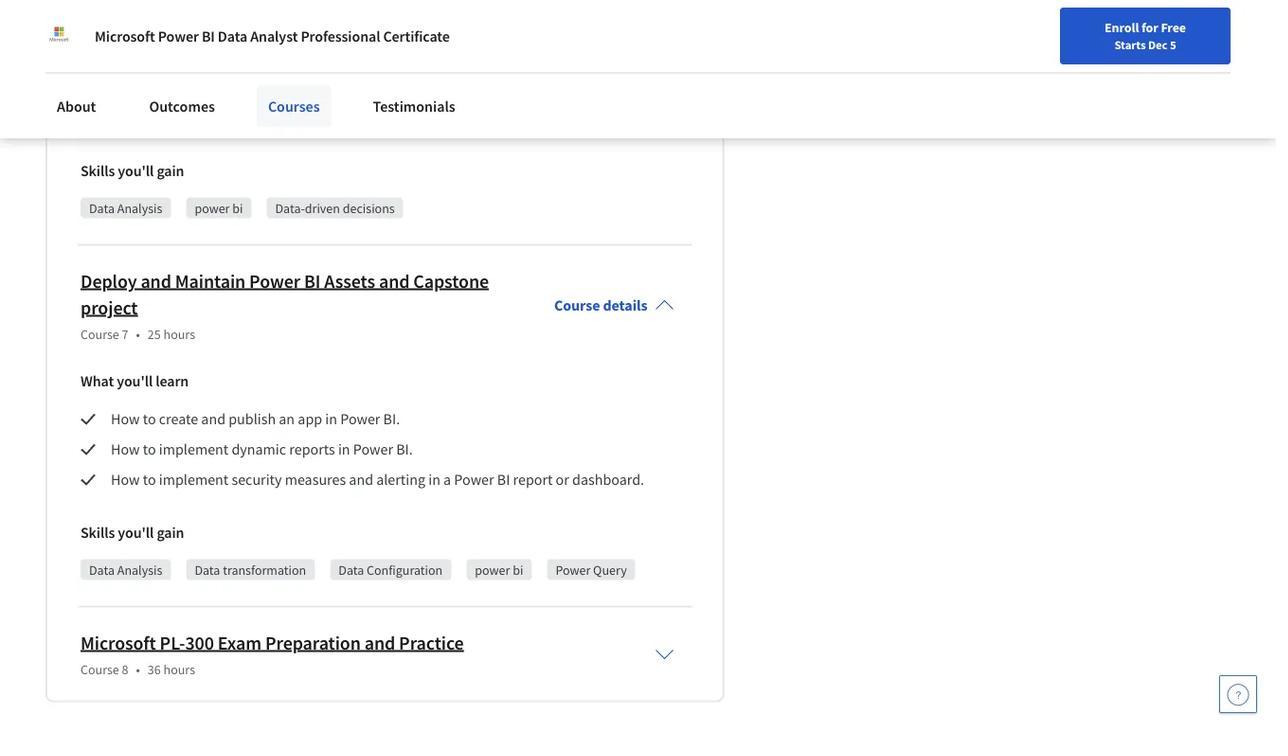 Task type: locate. For each thing, give the bounding box(es) containing it.
power query
[[555, 561, 627, 579]]

skills you'll gain for how to add elements such as videos, streaming data and qr codes to dashboards.
[[81, 162, 184, 181]]

3 how from the top
[[111, 410, 140, 429]]

publish
[[229, 410, 276, 429]]

microsoft for power
[[95, 27, 155, 45]]

2 analysis from the top
[[117, 561, 162, 579]]

bi
[[232, 200, 243, 217], [513, 561, 523, 579]]

microsoft pl-300 exam preparation and practice course 8 • 36 hours
[[81, 631, 464, 678]]

and right assets
[[379, 269, 410, 293]]

1 data analysis from the top
[[89, 200, 162, 217]]

microsoft right the microsoft image
[[95, 27, 155, 45]]

•
[[136, 326, 140, 343], [136, 661, 140, 678]]

• inside microsoft pl-300 exam preparation and practice course 8 • 36 hours
[[136, 661, 140, 678]]

create
[[159, 410, 198, 429]]

what you'll learn
[[81, 372, 189, 391]]

bi left the power query
[[513, 561, 523, 579]]

bi inside deploy and maintain power bi assets and capstone project course 7 • 25 hours
[[304, 269, 321, 293]]

power
[[195, 200, 230, 217], [475, 561, 510, 579]]

analysis up pl-
[[117, 561, 162, 579]]

analysis
[[117, 200, 162, 217], [117, 561, 162, 579]]

0 horizontal spatial bi
[[202, 27, 215, 45]]

1 vertical spatial power bi
[[475, 561, 523, 579]]

help center image
[[1227, 683, 1250, 706]]

2 implement from the top
[[159, 471, 229, 489]]

0 vertical spatial you'll
[[118, 162, 154, 181]]

to for how to implement dynamic reports in power bi.
[[143, 440, 156, 459]]

how for how to add elements such as videos, streaming data and qr codes to dashboards.
[[111, 109, 140, 128]]

2 data analysis from the top
[[89, 561, 162, 579]]

1 hours from the top
[[163, 326, 195, 343]]

bi.
[[383, 410, 400, 429], [396, 440, 413, 459]]

pl-
[[160, 631, 185, 655]]

2 skills you'll gain from the top
[[81, 524, 184, 543]]

300
[[185, 631, 214, 655]]

an
[[279, 410, 295, 429]]

reports
[[289, 440, 335, 459]]

data
[[218, 27, 247, 45], [89, 200, 115, 217], [89, 561, 115, 579], [195, 561, 220, 579], [338, 561, 364, 579]]

bi left data-
[[232, 200, 243, 217]]

course details
[[554, 296, 647, 315]]

deploy
[[81, 269, 137, 293]]

course left details
[[554, 296, 600, 315]]

bi up detail
[[202, 27, 215, 45]]

analysis for implement
[[117, 561, 162, 579]]

streaming
[[346, 109, 409, 128]]

implement for dynamic
[[159, 440, 229, 459]]

specialist
[[279, 78, 338, 97]]

1 vertical spatial bi
[[304, 269, 321, 293]]

0 vertical spatial bi
[[202, 27, 215, 45]]

1 vertical spatial gain
[[157, 524, 184, 543]]

1 horizontal spatial bi
[[304, 269, 321, 293]]

1 implement from the top
[[159, 440, 229, 459]]

1 analysis from the top
[[117, 200, 162, 217]]

visualizations.
[[377, 78, 467, 97]]

0 vertical spatial hours
[[163, 326, 195, 343]]

2 vertical spatial you'll
[[118, 524, 154, 543]]

power up work
[[158, 27, 199, 45]]

app
[[298, 410, 322, 429]]

analysis up deploy
[[117, 200, 162, 217]]

power up maintain on the left of page
[[195, 200, 230, 217]]

None search field
[[270, 12, 497, 50]]

0 vertical spatial microsoft
[[95, 27, 155, 45]]

skills you'll gain
[[81, 162, 184, 181], [81, 524, 184, 543]]

testimonials link
[[361, 85, 467, 127]]

2 vertical spatial bi
[[497, 471, 510, 489]]

and left practice
[[364, 631, 395, 655]]

gain
[[157, 162, 184, 181], [157, 524, 184, 543]]

starts
[[1114, 37, 1146, 52]]

data analysis up deploy
[[89, 200, 162, 217]]

report
[[513, 471, 553, 489]]

in right work
[[194, 78, 206, 97]]

details
[[603, 296, 647, 315]]

1 vertical spatial data analysis
[[89, 561, 162, 579]]

implement for security
[[159, 471, 229, 489]]

0 vertical spatial implement
[[159, 440, 229, 459]]

power bi left the power query
[[475, 561, 523, 579]]

course inside microsoft pl-300 exam preparation and practice course 8 • 36 hours
[[81, 661, 119, 678]]

hours right "36"
[[163, 661, 195, 678]]

1 vertical spatial power
[[475, 561, 510, 579]]

power up how to implement security measures and alerting in a power bi report or dashboard.
[[353, 440, 393, 459]]

0 vertical spatial course
[[554, 296, 600, 315]]

0 vertical spatial bi.
[[383, 410, 400, 429]]

power right configuration
[[475, 561, 510, 579]]

bi left assets
[[304, 269, 321, 293]]

2 gain from the top
[[157, 524, 184, 543]]

1 vertical spatial skills
[[81, 524, 115, 543]]

in
[[194, 78, 206, 97], [325, 410, 337, 429], [338, 440, 350, 459], [428, 471, 440, 489]]

data transformation
[[195, 561, 306, 579]]

skills you'll gain for how to implement dynamic reports in power bi.
[[81, 524, 184, 543]]

course left 8
[[81, 661, 119, 678]]

courses link
[[257, 85, 331, 127]]

assets
[[324, 269, 375, 293]]

dashboard.
[[572, 471, 644, 489]]

to for how to work in detail with specialist chart visualizations.
[[143, 78, 156, 97]]

and
[[444, 109, 468, 128], [141, 269, 171, 293], [379, 269, 410, 293], [201, 410, 226, 429], [349, 471, 373, 489], [364, 631, 395, 655]]

2 how from the top
[[111, 109, 140, 128]]

how for how to work in detail with specialist chart visualizations.
[[111, 78, 140, 97]]

1 vertical spatial implement
[[159, 471, 229, 489]]

and left the qr
[[444, 109, 468, 128]]

1 • from the top
[[136, 326, 140, 343]]

• right 8
[[136, 661, 140, 678]]

power inside deploy and maintain power bi assets and capstone project course 7 • 25 hours
[[249, 269, 300, 293]]

for
[[1142, 19, 1158, 36]]

data-
[[275, 200, 305, 217]]

how
[[111, 78, 140, 97], [111, 109, 140, 128], [111, 410, 140, 429], [111, 440, 140, 459], [111, 471, 140, 489]]

25
[[148, 326, 161, 343]]

1 vertical spatial skills you'll gain
[[81, 524, 184, 543]]

how to add elements such as videos, streaming data and qr codes to dashboards.
[[111, 109, 627, 128]]

hours
[[163, 326, 195, 343], [163, 661, 195, 678]]

1 vertical spatial course
[[81, 326, 119, 343]]

qr
[[471, 109, 490, 128]]

menu item
[[914, 19, 1036, 81]]

2 skills from the top
[[81, 524, 115, 543]]

skills
[[81, 162, 115, 181], [81, 524, 115, 543]]

microsoft up 8
[[81, 631, 156, 655]]

in right the reports
[[338, 440, 350, 459]]

7
[[122, 326, 128, 343]]

how to implement security measures and alerting in a power bi report or dashboard.
[[111, 471, 644, 489]]

outcomes
[[149, 97, 215, 116]]

data analysis for how to implement dynamic reports in power bi.
[[89, 561, 162, 579]]

microsoft
[[95, 27, 155, 45], [81, 631, 156, 655]]

0 vertical spatial •
[[136, 326, 140, 343]]

4 how from the top
[[111, 440, 140, 459]]

1 how from the top
[[111, 78, 140, 97]]

query
[[593, 561, 627, 579]]

1 vertical spatial bi
[[513, 561, 523, 579]]

power right the a
[[454, 471, 494, 489]]

1 vertical spatial hours
[[163, 661, 195, 678]]

course
[[554, 296, 600, 315], [81, 326, 119, 343], [81, 661, 119, 678]]

outcomes link
[[138, 85, 226, 127]]

microsoft inside microsoft pl-300 exam preparation and practice course 8 • 36 hours
[[81, 631, 156, 655]]

power bi
[[195, 200, 243, 217], [475, 561, 523, 579]]

driven
[[305, 200, 340, 217]]

enroll for free starts dec 5
[[1105, 19, 1186, 52]]

deploy and maintain power bi assets and capstone project course 7 • 25 hours
[[81, 269, 489, 343]]

1 skills you'll gain from the top
[[81, 162, 184, 181]]

0 vertical spatial analysis
[[117, 200, 162, 217]]

detail
[[209, 78, 245, 97]]

1 vertical spatial microsoft
[[81, 631, 156, 655]]

0 vertical spatial data analysis
[[89, 200, 162, 217]]

1 horizontal spatial power bi
[[475, 561, 523, 579]]

you'll
[[118, 162, 154, 181], [117, 372, 153, 391], [118, 524, 154, 543]]

1 vertical spatial analysis
[[117, 561, 162, 579]]

power right maintain on the left of page
[[249, 269, 300, 293]]

power bi left data-
[[195, 200, 243, 217]]

0 vertical spatial skills you'll gain
[[81, 162, 184, 181]]

1 skills from the top
[[81, 162, 115, 181]]

1 gain from the top
[[157, 162, 184, 181]]

how for how to implement dynamic reports in power bi.
[[111, 440, 140, 459]]

• right 7
[[136, 326, 140, 343]]

dec
[[1148, 37, 1168, 52]]

show notifications image
[[1056, 24, 1079, 46]]

gain for implement
[[157, 524, 184, 543]]

1 vertical spatial bi.
[[396, 440, 413, 459]]

5 how from the top
[[111, 471, 140, 489]]

preparation
[[265, 631, 361, 655]]

0 horizontal spatial power
[[195, 200, 230, 217]]

1 vertical spatial •
[[136, 661, 140, 678]]

2 • from the top
[[136, 661, 140, 678]]

0 vertical spatial skills
[[81, 162, 115, 181]]

0 horizontal spatial bi
[[232, 200, 243, 217]]

course left 7
[[81, 326, 119, 343]]

bi left report
[[497, 471, 510, 489]]

and right deploy
[[141, 269, 171, 293]]

hours right the 25
[[163, 326, 195, 343]]

microsoft for pl-
[[81, 631, 156, 655]]

0 vertical spatial gain
[[157, 162, 184, 181]]

2 hours from the top
[[163, 661, 195, 678]]

bi
[[202, 27, 215, 45], [304, 269, 321, 293], [497, 471, 510, 489]]

implement
[[159, 440, 229, 459], [159, 471, 229, 489]]

0 vertical spatial power bi
[[195, 200, 243, 217]]

course inside dropdown button
[[554, 296, 600, 315]]

elements
[[186, 109, 245, 128]]

data analysis up pl-
[[89, 561, 162, 579]]

2 vertical spatial course
[[81, 661, 119, 678]]

2 horizontal spatial bi
[[497, 471, 510, 489]]

hours inside microsoft pl-300 exam preparation and practice course 8 • 36 hours
[[163, 661, 195, 678]]

and left alerting
[[349, 471, 373, 489]]

to
[[143, 78, 156, 97], [143, 109, 156, 128], [533, 109, 546, 128], [143, 410, 156, 429], [143, 440, 156, 459], [143, 471, 156, 489]]

skills for how to add elements such as videos, streaming data and qr codes to dashboards.
[[81, 162, 115, 181]]



Task type: describe. For each thing, give the bounding box(es) containing it.
1 vertical spatial you'll
[[117, 372, 153, 391]]

deploy and maintain power bi assets and capstone project link
[[81, 269, 489, 319]]

data
[[412, 109, 441, 128]]

you'll for implement
[[118, 524, 154, 543]]

add
[[159, 109, 183, 128]]

analyst
[[250, 27, 298, 45]]

and right create
[[201, 410, 226, 429]]

project
[[81, 296, 138, 319]]

data analysis for how to add elements such as videos, streaming data and qr codes to dashboards.
[[89, 200, 162, 217]]

microsoft pl-300 exam preparation and practice link
[[81, 631, 464, 655]]

and inside microsoft pl-300 exam preparation and practice course 8 • 36 hours
[[364, 631, 395, 655]]

0 horizontal spatial power bi
[[195, 200, 243, 217]]

in left the a
[[428, 471, 440, 489]]

capstone
[[413, 269, 489, 293]]

courses
[[268, 97, 320, 116]]

videos,
[[298, 109, 343, 128]]

how to create and publish an app in power bi.
[[111, 410, 400, 429]]

work
[[159, 78, 191, 97]]

• inside deploy and maintain power bi assets and capstone project course 7 • 25 hours
[[136, 326, 140, 343]]

8
[[122, 661, 128, 678]]

coursera image
[[23, 15, 143, 46]]

1 horizontal spatial bi
[[513, 561, 523, 579]]

about
[[57, 97, 96, 116]]

power right app
[[340, 410, 380, 429]]

0 vertical spatial bi
[[232, 200, 243, 217]]

5
[[1170, 37, 1176, 52]]

data configuration
[[338, 561, 443, 579]]

1 horizontal spatial power
[[475, 561, 510, 579]]

security
[[232, 471, 282, 489]]

dynamic
[[232, 440, 286, 459]]

to for how to add elements such as videos, streaming data and qr codes to dashboards.
[[143, 109, 156, 128]]

a
[[443, 471, 451, 489]]

microsoft power bi data analyst professional certificate
[[95, 27, 450, 45]]

exam
[[218, 631, 262, 655]]

codes
[[493, 109, 530, 128]]

about link
[[45, 85, 107, 127]]

as
[[281, 109, 295, 128]]

what
[[81, 372, 114, 391]]

0 vertical spatial power
[[195, 200, 230, 217]]

data-driven decisions
[[275, 200, 395, 217]]

to for how to implement security measures and alerting in a power bi report or dashboard.
[[143, 471, 156, 489]]

chart
[[341, 78, 374, 97]]

course details button
[[539, 256, 689, 355]]

measures
[[285, 471, 346, 489]]

professional
[[301, 27, 380, 45]]

or
[[556, 471, 569, 489]]

practice
[[399, 631, 464, 655]]

power left query
[[555, 561, 590, 579]]

such
[[248, 109, 278, 128]]

learn
[[156, 372, 189, 391]]

free
[[1161, 19, 1186, 36]]

how for how to create and publish an app in power bi.
[[111, 410, 140, 429]]

configuration
[[367, 561, 443, 579]]

36
[[148, 661, 161, 678]]

alerting
[[376, 471, 425, 489]]

how to implement dynamic reports in power bi.
[[111, 440, 416, 459]]

transformation
[[223, 561, 306, 579]]

course inside deploy and maintain power bi assets and capstone project course 7 • 25 hours
[[81, 326, 119, 343]]

decisions
[[343, 200, 395, 217]]

in right app
[[325, 410, 337, 429]]

microsoft image
[[45, 23, 72, 49]]

testimonials
[[373, 97, 455, 116]]

to for how to create and publish an app in power bi.
[[143, 410, 156, 429]]

maintain
[[175, 269, 246, 293]]

dashboards.
[[549, 109, 627, 128]]

how for how to implement security measures and alerting in a power bi report or dashboard.
[[111, 471, 140, 489]]

enroll
[[1105, 19, 1139, 36]]

gain for add
[[157, 162, 184, 181]]

skills for how to implement dynamic reports in power bi.
[[81, 524, 115, 543]]

analysis for add
[[117, 200, 162, 217]]

certificate
[[383, 27, 450, 45]]

how to work in detail with specialist chart visualizations.
[[111, 78, 467, 97]]

hours inside deploy and maintain power bi assets and capstone project course 7 • 25 hours
[[163, 326, 195, 343]]

with
[[248, 78, 276, 97]]

you'll for add
[[118, 162, 154, 181]]



Task type: vqa. For each thing, say whether or not it's contained in the screenshot.
How
yes



